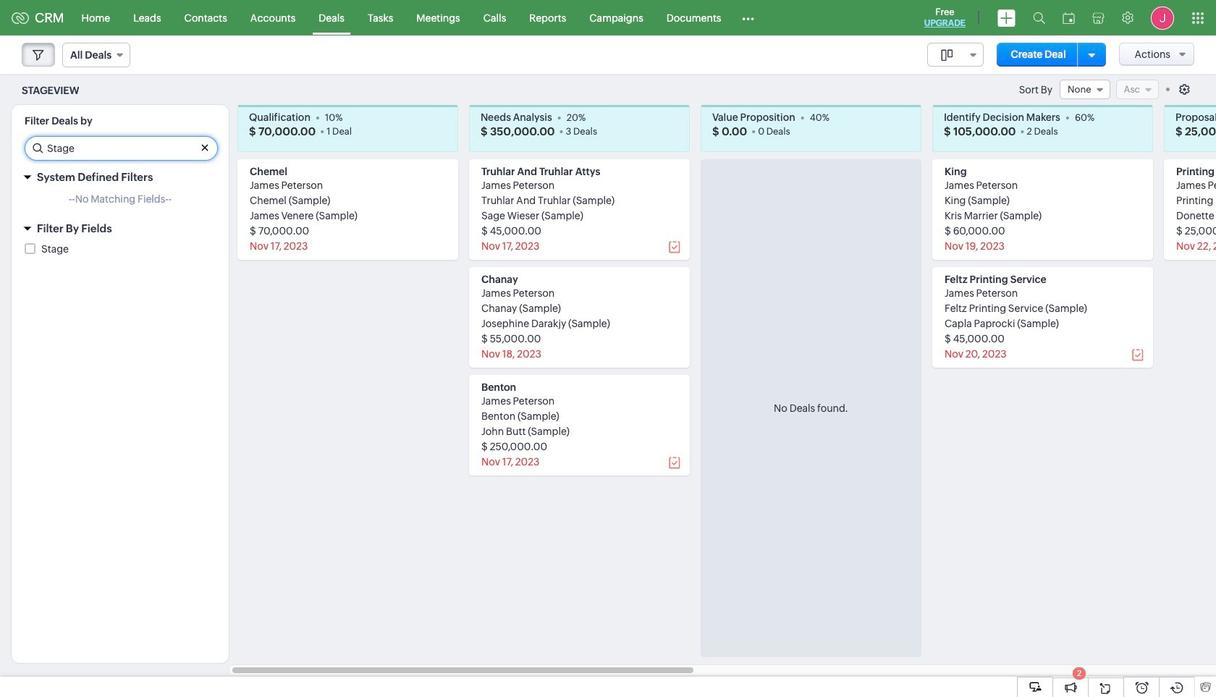 Task type: describe. For each thing, give the bounding box(es) containing it.
create menu element
[[989, 0, 1025, 35]]

create menu image
[[998, 9, 1016, 26]]

logo image
[[12, 12, 29, 24]]

Search text field
[[25, 137, 217, 160]]

calendar image
[[1063, 12, 1075, 24]]



Task type: vqa. For each thing, say whether or not it's contained in the screenshot.
Crm
no



Task type: locate. For each thing, give the bounding box(es) containing it.
None field
[[62, 43, 130, 67], [927, 43, 984, 67], [1060, 80, 1111, 99], [62, 43, 130, 67], [1060, 80, 1111, 99]]

profile image
[[1151, 6, 1175, 29]]

search element
[[1025, 0, 1054, 35]]

region
[[12, 190, 229, 216]]

Other Modules field
[[733, 6, 764, 29]]

profile element
[[1143, 0, 1183, 35]]

search image
[[1033, 12, 1046, 24]]

size image
[[941, 49, 953, 62]]

none field size
[[927, 43, 984, 67]]



